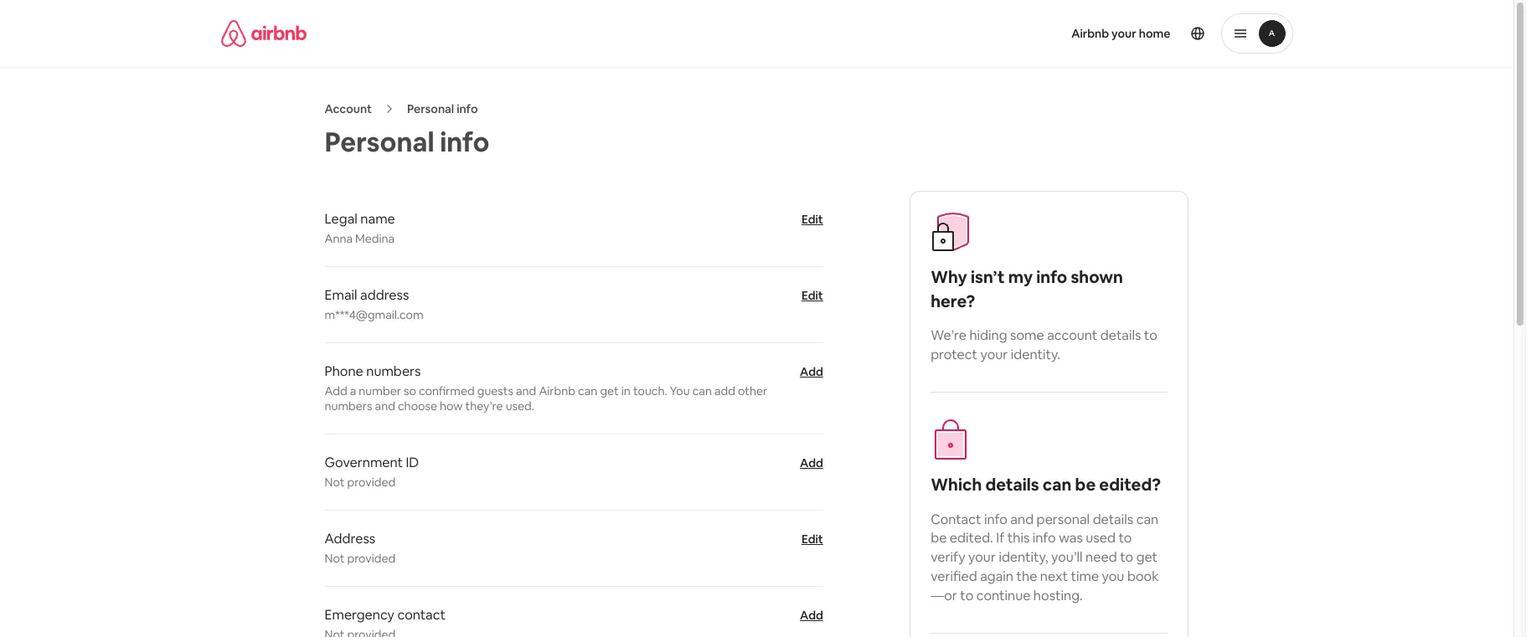 Task type: locate. For each thing, give the bounding box(es) containing it.
2 vertical spatial edit
[[801, 532, 823, 547]]

airbnb inside phone numbers add a number so confirmed guests and airbnb can get in touch. you can add other numbers and choose how they're used.
[[539, 384, 575, 399]]

1 vertical spatial not
[[325, 551, 345, 566]]

2 vertical spatial your
[[968, 549, 996, 566]]

personal right account link
[[407, 101, 454, 116]]

1 edit from the top
[[801, 212, 823, 227]]

1 vertical spatial airbnb
[[539, 384, 575, 399]]

2 add button from the top
[[800, 607, 823, 624]]

and up this
[[1010, 511, 1034, 528]]

details up this
[[985, 474, 1039, 496]]

contact info and personal details can be edited. if this info was used to verify your identity, you'll need to get verified again the next time you book —or to continue hosting.
[[931, 511, 1159, 605]]

verify
[[931, 549, 965, 566]]

2 horizontal spatial and
[[1010, 511, 1034, 528]]

government
[[325, 454, 403, 472]]

and
[[516, 384, 536, 399], [375, 399, 395, 414], [1010, 511, 1034, 528]]

be up verify
[[931, 530, 947, 547]]

0 vertical spatial edit
[[801, 212, 823, 227]]

protect
[[931, 346, 977, 364]]

name
[[360, 210, 395, 228]]

1 vertical spatial personal
[[325, 125, 434, 159]]

details for personal
[[1093, 511, 1133, 528]]

0 vertical spatial provided
[[347, 475, 396, 490]]

add link
[[800, 456, 823, 471]]

to right used
[[1118, 530, 1132, 547]]

0 vertical spatial details
[[1100, 327, 1141, 344]]

add
[[800, 364, 823, 379], [325, 384, 347, 399], [800, 456, 823, 471], [800, 608, 823, 623]]

so
[[404, 384, 416, 399]]

in
[[621, 384, 631, 399]]

personal down account
[[325, 125, 434, 159]]

info
[[457, 101, 478, 116], [440, 125, 489, 159], [1036, 266, 1067, 288], [984, 511, 1007, 528], [1033, 530, 1056, 547]]

1 vertical spatial edit
[[801, 288, 823, 303]]

1 horizontal spatial get
[[1136, 549, 1158, 566]]

was
[[1059, 530, 1083, 547]]

to up the you
[[1120, 549, 1133, 566]]

phone
[[325, 363, 363, 380]]

get left in
[[600, 384, 619, 399]]

provided down government
[[347, 475, 396, 490]]

emergency
[[325, 606, 394, 624]]

edited.
[[950, 530, 993, 547]]

edit
[[801, 212, 823, 227], [801, 288, 823, 303], [801, 532, 823, 547]]

0 vertical spatial airbnb
[[1071, 26, 1109, 41]]

0 vertical spatial add button
[[800, 364, 823, 380]]

address
[[325, 530, 375, 548]]

edit for address
[[801, 532, 823, 547]]

and left so
[[375, 399, 395, 414]]

used.
[[506, 399, 534, 414]]

next
[[1040, 568, 1068, 586]]

info inside the why isn't my info shown here?
[[1036, 266, 1067, 288]]

0 horizontal spatial get
[[600, 384, 619, 399]]

personal
[[407, 101, 454, 116], [325, 125, 434, 159]]

1 vertical spatial edit button
[[801, 287, 823, 304]]

book
[[1127, 568, 1159, 586]]

your inside contact info and personal details can be edited. if this info was used to verify your identity, you'll need to get verified again the next time you book —or to continue hosting.
[[968, 549, 996, 566]]

1 vertical spatial get
[[1136, 549, 1158, 566]]

your down edited.
[[968, 549, 996, 566]]

edit button for address
[[801, 531, 823, 548]]

numbers down phone
[[325, 399, 372, 414]]

get
[[600, 384, 619, 399], [1136, 549, 1158, 566]]

airbnb
[[1071, 26, 1109, 41], [539, 384, 575, 399]]

0 vertical spatial not
[[325, 475, 345, 490]]

your inside we're hiding some account details to protect your identity.
[[980, 346, 1008, 364]]

airbnb left home
[[1071, 26, 1109, 41]]

can inside contact info and personal details can be edited. if this info was used to verify your identity, you'll need to get verified again the next time you book —or to continue hosting.
[[1136, 511, 1159, 528]]

your left home
[[1112, 26, 1136, 41]]

0 horizontal spatial airbnb
[[539, 384, 575, 399]]

id
[[406, 454, 419, 472]]

some
[[1010, 327, 1044, 344]]

0 vertical spatial get
[[600, 384, 619, 399]]

be
[[1075, 474, 1096, 496], [931, 530, 947, 547]]

2 vertical spatial edit button
[[801, 531, 823, 548]]

you
[[1102, 568, 1124, 586]]

not down "address"
[[325, 551, 345, 566]]

address
[[360, 286, 409, 304]]

1 not from the top
[[325, 475, 345, 490]]

emergency contact
[[325, 606, 446, 624]]

personal
[[1037, 511, 1090, 528]]

provided inside address not provided
[[347, 551, 396, 566]]

personal info
[[407, 101, 478, 116], [325, 125, 489, 159]]

anna
[[325, 231, 353, 246]]

your down the hiding
[[980, 346, 1008, 364]]

we're hiding some account details to protect your identity.
[[931, 327, 1157, 364]]

and inside contact info and personal details can be edited. if this info was used to verify your identity, you'll need to get verified again the next time you book —or to continue hosting.
[[1010, 511, 1034, 528]]

0 vertical spatial your
[[1112, 26, 1136, 41]]

1 vertical spatial provided
[[347, 551, 396, 566]]

can right you
[[692, 384, 712, 399]]

add button
[[800, 364, 823, 380], [800, 607, 823, 624]]

other
[[738, 384, 767, 399]]

1 vertical spatial add button
[[800, 607, 823, 624]]

numbers
[[366, 363, 421, 380], [325, 399, 372, 414]]

numbers up "number"
[[366, 363, 421, 380]]

get inside contact info and personal details can be edited. if this info was used to verify your identity, you'll need to get verified again the next time you book —or to continue hosting.
[[1136, 549, 1158, 566]]

can down "edited?"
[[1136, 511, 1159, 528]]

address not provided
[[325, 530, 396, 566]]

1 vertical spatial be
[[931, 530, 947, 547]]

0 vertical spatial edit button
[[801, 211, 823, 228]]

edit button
[[801, 211, 823, 228], [801, 287, 823, 304], [801, 531, 823, 548]]

3 edit button from the top
[[801, 531, 823, 548]]

account
[[325, 101, 372, 116]]

confirmed
[[419, 384, 475, 399]]

you
[[670, 384, 690, 399]]

here?
[[931, 290, 975, 312]]

to
[[1144, 327, 1157, 344], [1118, 530, 1132, 547], [1120, 549, 1133, 566], [960, 587, 973, 605]]

used
[[1086, 530, 1116, 547]]

1 vertical spatial details
[[985, 474, 1039, 496]]

your
[[1112, 26, 1136, 41], [980, 346, 1008, 364], [968, 549, 996, 566]]

airbnb right used.
[[539, 384, 575, 399]]

provided
[[347, 475, 396, 490], [347, 551, 396, 566]]

2 provided from the top
[[347, 551, 396, 566]]

details
[[1100, 327, 1141, 344], [985, 474, 1039, 496], [1093, 511, 1133, 528]]

be inside contact info and personal details can be edited. if this info was used to verify your identity, you'll need to get verified again the next time you book —or to continue hosting.
[[931, 530, 947, 547]]

0 vertical spatial be
[[1075, 474, 1096, 496]]

account link
[[325, 101, 372, 116]]

3 edit from the top
[[801, 532, 823, 547]]

get up book
[[1136, 549, 1158, 566]]

1 vertical spatial your
[[980, 346, 1008, 364]]

0 horizontal spatial be
[[931, 530, 947, 547]]

not down government
[[325, 475, 345, 490]]

2 vertical spatial details
[[1093, 511, 1133, 528]]

details right account
[[1100, 327, 1141, 344]]

airbnb inside profile element
[[1071, 26, 1109, 41]]

need
[[1086, 549, 1117, 566]]

can up personal
[[1043, 474, 1072, 496]]

not inside government id not provided
[[325, 475, 345, 490]]

2 edit from the top
[[801, 288, 823, 303]]

which
[[931, 474, 982, 496]]

1 add button from the top
[[800, 364, 823, 380]]

get inside phone numbers add a number so confirmed guests and airbnb can get in touch. you can add other numbers and choose how they're used.
[[600, 384, 619, 399]]

add button for emergency contact
[[800, 607, 823, 624]]

details inside contact info and personal details can be edited. if this info was used to verify your identity, you'll need to get verified again the next time you book —or to continue hosting.
[[1093, 511, 1133, 528]]

2 not from the top
[[325, 551, 345, 566]]

home
[[1139, 26, 1170, 41]]

provided down "address"
[[347, 551, 396, 566]]

details up used
[[1093, 511, 1133, 528]]

can
[[578, 384, 597, 399], [692, 384, 712, 399], [1043, 474, 1072, 496], [1136, 511, 1159, 528]]

why isn't my info shown here?
[[931, 266, 1123, 312]]

government id not provided
[[325, 454, 419, 490]]

1 provided from the top
[[347, 475, 396, 490]]

not
[[325, 475, 345, 490], [325, 551, 345, 566]]

1 horizontal spatial airbnb
[[1071, 26, 1109, 41]]

—or
[[931, 587, 957, 605]]

details inside we're hiding some account details to protect your identity.
[[1100, 327, 1141, 344]]

guests
[[477, 384, 513, 399]]

airbnb your home
[[1071, 26, 1170, 41]]

1 edit button from the top
[[801, 211, 823, 228]]

to right account
[[1144, 327, 1157, 344]]

be up personal
[[1075, 474, 1096, 496]]

and right guests
[[516, 384, 536, 399]]

medina
[[355, 231, 395, 246]]

not inside address not provided
[[325, 551, 345, 566]]

we're
[[931, 327, 966, 344]]

2 edit button from the top
[[801, 287, 823, 304]]

email
[[325, 286, 357, 304]]



Task type: describe. For each thing, give the bounding box(es) containing it.
which details can be edited?
[[931, 474, 1161, 496]]

they're
[[465, 399, 503, 414]]

verified
[[931, 568, 977, 586]]

a
[[350, 384, 356, 399]]

edit for email address
[[801, 288, 823, 303]]

m***4@gmail.com
[[325, 307, 423, 322]]

edit for legal name
[[801, 212, 823, 227]]

airbnb your home link
[[1061, 16, 1181, 51]]

choose
[[398, 399, 437, 414]]

0 vertical spatial personal info
[[407, 101, 478, 116]]

1 vertical spatial numbers
[[325, 399, 372, 414]]

hosting.
[[1033, 587, 1083, 605]]

0 vertical spatial personal
[[407, 101, 454, 116]]

add
[[714, 384, 735, 399]]

touch.
[[633, 384, 667, 399]]

0 horizontal spatial and
[[375, 399, 395, 414]]

1 horizontal spatial be
[[1075, 474, 1096, 496]]

your inside profile element
[[1112, 26, 1136, 41]]

how
[[440, 399, 463, 414]]

again
[[980, 568, 1013, 586]]

0 vertical spatial numbers
[[366, 363, 421, 380]]

hiding
[[969, 327, 1007, 344]]

phone numbers add a number so confirmed guests and airbnb can get in touch. you can add other numbers and choose how they're used.
[[325, 363, 767, 414]]

identity,
[[999, 549, 1048, 566]]

1 vertical spatial personal info
[[325, 125, 489, 159]]

details for account
[[1100, 327, 1141, 344]]

account
[[1047, 327, 1097, 344]]

contact
[[931, 511, 981, 528]]

1 horizontal spatial and
[[516, 384, 536, 399]]

continue
[[976, 587, 1030, 605]]

contact
[[397, 606, 446, 624]]

add inside phone numbers add a number so confirmed guests and airbnb can get in touch. you can add other numbers and choose how they're used.
[[325, 384, 347, 399]]

identity.
[[1011, 346, 1060, 364]]

add button for phone numbers
[[800, 364, 823, 380]]

shown
[[1071, 266, 1123, 288]]

email address m***4@gmail.com
[[325, 286, 423, 322]]

if
[[996, 530, 1004, 547]]

to right —or
[[960, 587, 973, 605]]

isn't
[[971, 266, 1005, 288]]

why
[[931, 266, 967, 288]]

legal
[[325, 210, 358, 228]]

the
[[1016, 568, 1037, 586]]

to inside we're hiding some account details to protect your identity.
[[1144, 327, 1157, 344]]

edited?
[[1099, 474, 1161, 496]]

number
[[359, 384, 401, 399]]

provided inside government id not provided
[[347, 475, 396, 490]]

my
[[1008, 266, 1033, 288]]

can left in
[[578, 384, 597, 399]]

profile element
[[777, 0, 1293, 67]]

time
[[1071, 568, 1099, 586]]

edit button for email address
[[801, 287, 823, 304]]

edit button for legal name
[[801, 211, 823, 228]]

legal name anna medina
[[325, 210, 395, 246]]

this
[[1007, 530, 1030, 547]]

you'll
[[1051, 549, 1083, 566]]



Task type: vqa. For each thing, say whether or not it's contained in the screenshot.


